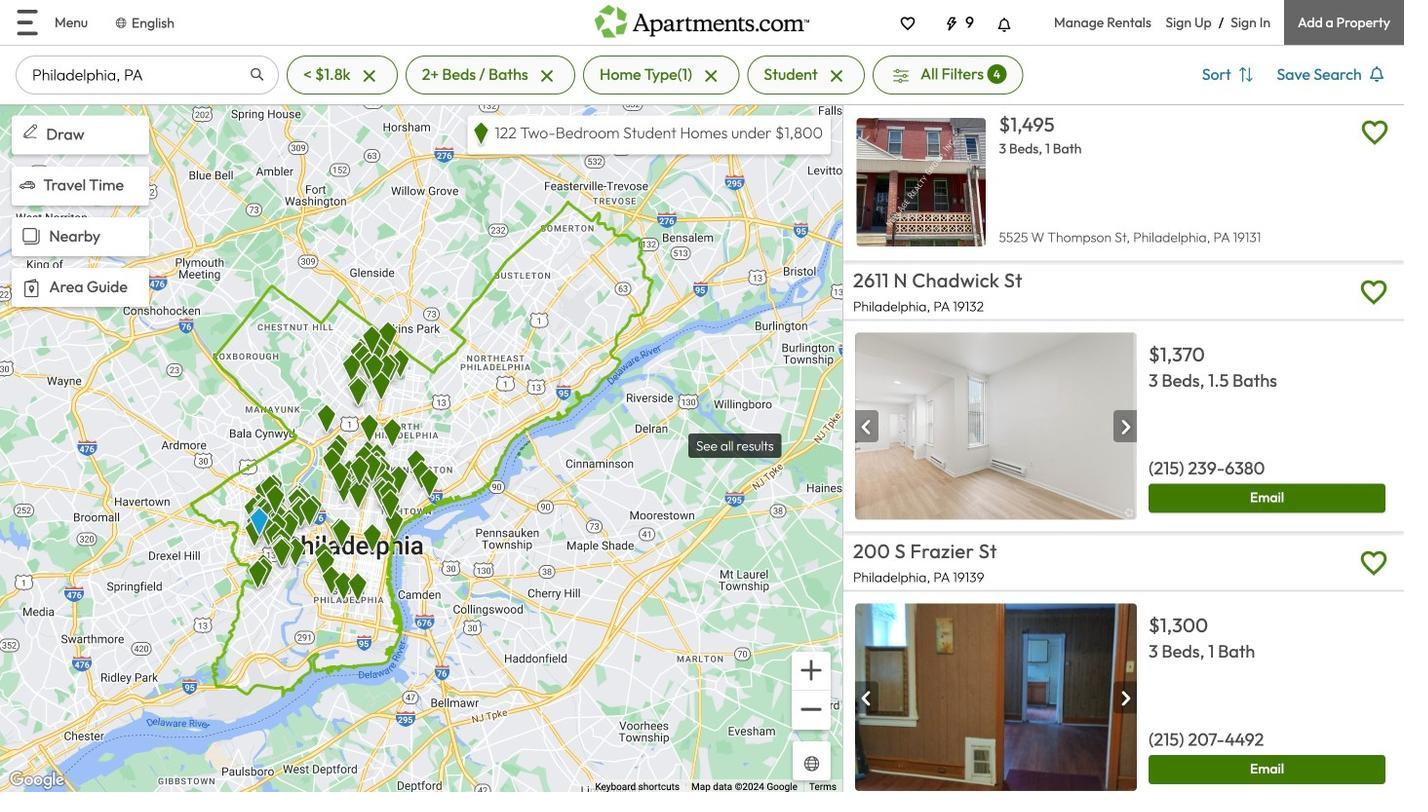 Task type: describe. For each thing, give the bounding box(es) containing it.
satellite view image
[[801, 753, 823, 776]]

Location or Point of Interest text field
[[16, 56, 279, 95]]

building photo - 200 s frazier st image
[[855, 604, 1137, 792]]

apartments.com logo image
[[595, 0, 809, 37]]

building photo - 2611 n chadwick st image
[[855, 333, 1137, 520]]

building photo - 5525 w thompson st image
[[857, 118, 986, 247]]

1 vertical spatial margin image
[[20, 177, 35, 193]]

google image
[[5, 768, 69, 793]]



Task type: locate. For each thing, give the bounding box(es) containing it.
margin image
[[20, 121, 41, 142], [20, 177, 35, 193], [18, 223, 45, 250]]

placard image image
[[855, 412, 879, 444], [1114, 412, 1137, 444], [855, 683, 879, 715], [1114, 683, 1137, 715]]

0 vertical spatial margin image
[[20, 121, 41, 142]]

map region
[[0, 104, 843, 793]]

margin image
[[18, 274, 45, 302]]

2 vertical spatial margin image
[[18, 223, 45, 250]]



Task type: vqa. For each thing, say whether or not it's contained in the screenshot.
Close ICON
no



